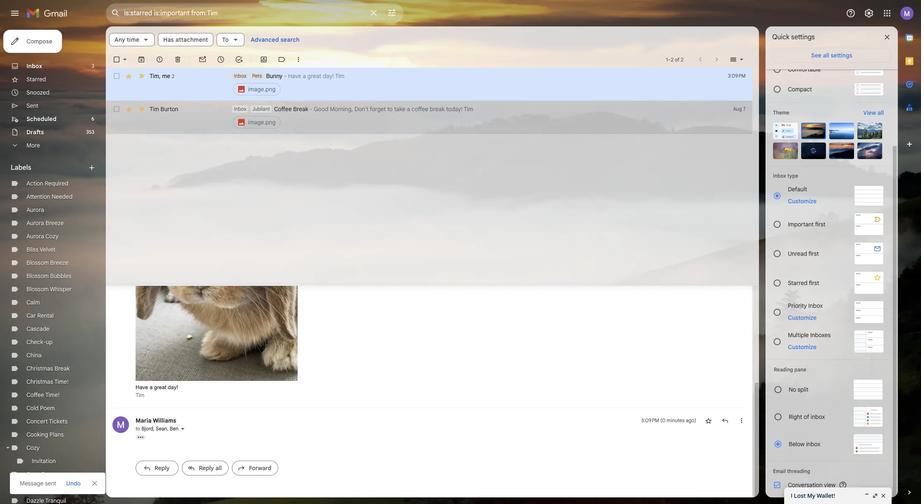 Task type: describe. For each thing, give the bounding box(es) containing it.
don't
[[354, 105, 368, 113]]

blossom breeze link
[[26, 259, 68, 267]]

blossom for blossom whisper
[[26, 286, 49, 293]]

aurora for aurora breeze
[[26, 220, 44, 227]]

christmas for christmas break
[[26, 365, 53, 372]]

inboxes
[[810, 331, 831, 339]]

scheduled link
[[26, 115, 56, 123]]

save to photos image
[[284, 366, 292, 374]]

inbox right priority
[[808, 302, 823, 309]]

calm link
[[26, 299, 40, 306]]

jubilant
[[252, 106, 270, 112]]

1 horizontal spatial 2
[[671, 56, 674, 63]]

day! inside 'have a great day! tim'
[[168, 384, 178, 391]]

dazzle
[[26, 484, 44, 492]]

353
[[86, 129, 94, 135]]

add attachment to drive image.png image
[[267, 366, 275, 374]]

1 vertical spatial of
[[804, 413, 809, 421]]

view
[[824, 482, 836, 489]]

action required link
[[26, 180, 68, 187]]

cooking plans link
[[26, 431, 64, 439]]

poem
[[40, 405, 55, 412]]

settings inside button
[[831, 52, 852, 59]]

main content containing any time
[[106, 26, 759, 498]]

reply all link
[[182, 461, 229, 476]]

tim inside 'have a great day! tim'
[[136, 392, 144, 399]]

to
[[222, 36, 229, 43]]

image.png image
[[136, 157, 298, 381]]

advanced
[[251, 36, 279, 43]]

toggle split pane mode image
[[729, 55, 738, 64]]

list inside main content
[[106, 129, 746, 483]]

i
[[791, 492, 792, 500]]

tim up morning,
[[335, 72, 345, 80]]

tickets
[[49, 418, 68, 425]]

see all settings
[[811, 52, 852, 59]]

reading pane
[[774, 367, 806, 373]]

message
[[20, 480, 43, 487]]

starred link
[[26, 76, 46, 83]]

dazzle blissful
[[26, 484, 64, 492]]

view all button
[[858, 108, 889, 118]]

car
[[26, 312, 36, 320]]

cozy for cozy link
[[26, 444, 40, 452]]

invitation link
[[32, 458, 56, 465]]

labels image
[[278, 55, 286, 64]]

invitation
[[32, 458, 56, 465]]

1 vertical spatial inbox
[[806, 441, 820, 448]]

delete image
[[174, 55, 182, 64]]

inbox left type
[[773, 173, 786, 179]]

1 horizontal spatial great
[[307, 72, 321, 80]]

today!
[[446, 105, 463, 113]]

check-
[[26, 339, 46, 346]]

right
[[789, 413, 802, 421]]

china
[[26, 352, 42, 359]]

support image
[[846, 8, 856, 18]]

0 horizontal spatial -
[[284, 72, 287, 80]]

cooking plans
[[26, 431, 64, 439]]

any
[[115, 36, 125, 43]]

maria williams
[[136, 417, 176, 424]]

coffee for coffee break - good morning, don't forget to take a coffee break today! tim
[[274, 105, 292, 113]]

(0
[[660, 417, 666, 424]]

cold poem link
[[26, 405, 55, 412]]

breeze for blossom breeze
[[50, 259, 68, 267]]

drafts link
[[26, 129, 44, 136]]

drafts
[[26, 129, 44, 136]]

clear search image
[[365, 5, 382, 21]]

cooking
[[26, 431, 48, 439]]

pop out image
[[872, 493, 879, 499]]

comfortable
[[788, 66, 821, 73]]

williams
[[153, 417, 176, 424]]

split
[[798, 386, 809, 394]]

aurora for aurora cozy
[[26, 233, 44, 240]]

breeze for aurora breeze
[[45, 220, 64, 227]]

, inside row
[[159, 72, 161, 80]]

cell for row containing tim burton
[[232, 105, 711, 130]]

inbox type element
[[773, 173, 884, 179]]

maria
[[136, 417, 152, 424]]

no
[[789, 386, 796, 394]]

threading
[[787, 468, 810, 475]]

tim left the me at left top
[[150, 72, 159, 80]]

first for unread first
[[809, 250, 819, 257]]

coffee break - good morning, don't forget to take a coffee break today! tim
[[274, 105, 473, 113]]

blissful
[[45, 484, 64, 492]]

great inside 'have a great day! tim'
[[154, 384, 166, 391]]

show details image
[[180, 427, 185, 431]]

inbox down add to tasks icon
[[234, 73, 246, 79]]

multiple
[[788, 331, 809, 339]]

row containing tim burton
[[106, 101, 752, 134]]

settings image
[[864, 8, 874, 18]]

3:09 pm (0 minutes ago)
[[641, 417, 696, 424]]

more button
[[0, 139, 99, 152]]

close image
[[880, 493, 887, 499]]

day! inside row
[[323, 72, 334, 80]]

no split
[[789, 386, 809, 394]]

christmas break link
[[26, 365, 70, 372]]

break for christmas
[[55, 365, 70, 372]]

cold poem
[[26, 405, 55, 412]]

blossom bubbles link
[[26, 272, 71, 280]]

velvet
[[40, 246, 56, 253]]

starred for starred link
[[26, 76, 46, 83]]

up
[[46, 339, 53, 346]]

main menu image
[[10, 8, 20, 18]]

reply link
[[136, 461, 179, 476]]

0 vertical spatial inbox
[[811, 413, 825, 421]]

gmail image
[[26, 5, 72, 21]]

lost
[[794, 492, 806, 500]]

minutes
[[667, 417, 685, 424]]

my
[[807, 492, 815, 500]]

ago)
[[686, 417, 696, 424]]

car rental
[[26, 312, 54, 320]]

first for important first
[[815, 221, 826, 228]]

time
[[127, 36, 139, 43]]

cell for row containing tim
[[232, 72, 711, 97]]

2 horizontal spatial 2
[[681, 56, 683, 63]]

to button
[[217, 33, 244, 46]]

labels heading
[[11, 164, 88, 172]]

quick settings element
[[772, 33, 815, 48]]

more
[[26, 142, 40, 149]]

pets
[[252, 73, 262, 79]]

2 horizontal spatial ,
[[167, 426, 168, 432]]

rental
[[37, 312, 54, 320]]

below
[[789, 441, 805, 448]]

labels
[[11, 164, 31, 172]]

blossom bubbles
[[26, 272, 71, 280]]

quick settings
[[772, 33, 815, 41]]

7
[[743, 106, 746, 112]]

blossom for blossom bubbles
[[26, 272, 49, 280]]

3
[[92, 63, 94, 69]]

christmas for christmas time!
[[26, 378, 53, 386]]

0 vertical spatial a
[[303, 72, 306, 80]]

take
[[394, 105, 405, 113]]

aug
[[733, 106, 742, 112]]

3:09 pm for 3:09 pm (0 minutes ago)
[[641, 417, 659, 424]]

concert
[[26, 418, 48, 425]]

aug 7
[[733, 106, 746, 112]]

image.png for bunny - have a great day! tim
[[248, 86, 276, 93]]

0 vertical spatial settings
[[791, 33, 815, 41]]

Search mail text field
[[124, 9, 364, 17]]

bliss velvet link
[[26, 246, 56, 253]]

unread first
[[788, 250, 819, 257]]

i lost my wallet!
[[791, 492, 835, 500]]

cascade
[[26, 325, 49, 333]]



Task type: vqa. For each thing, say whether or not it's contained in the screenshot.
external
no



Task type: locate. For each thing, give the bounding box(es) containing it.
0 vertical spatial of
[[675, 56, 679, 63]]

inbox left jubilant
[[234, 106, 246, 112]]

all right view
[[878, 109, 884, 117]]

0 horizontal spatial 2
[[172, 73, 174, 79]]

coffee inside "labels" navigation
[[26, 392, 44, 399]]

attachment
[[176, 36, 208, 43]]

action required
[[26, 180, 68, 187]]

0 horizontal spatial a
[[150, 384, 153, 391]]

0 horizontal spatial all
[[215, 465, 222, 472]]

0 vertical spatial 3:09 pm
[[728, 73, 746, 79]]

blossom up calm link
[[26, 286, 49, 293]]

2 vertical spatial aurora
[[26, 233, 44, 240]]

download attachment image.png image
[[250, 366, 259, 374]]

1 horizontal spatial -
[[310, 105, 312, 113]]

time! for coffee time!
[[45, 392, 59, 399]]

0 horizontal spatial ,
[[153, 426, 155, 432]]

break left the 'good'
[[293, 105, 308, 113]]

me
[[162, 72, 170, 80]]

1 vertical spatial day!
[[168, 384, 178, 391]]

blossom
[[26, 259, 49, 267], [26, 272, 49, 280], [26, 286, 49, 293]]

starred
[[26, 76, 46, 83], [788, 279, 808, 287]]

day! up the 'good'
[[323, 72, 334, 80]]

0 vertical spatial breeze
[[45, 220, 64, 227]]

tim , me 2
[[150, 72, 174, 80]]

all inside button
[[823, 52, 829, 59]]

wallet!
[[817, 492, 835, 500]]

1 christmas from the top
[[26, 365, 53, 372]]

1 vertical spatial cozy
[[26, 444, 40, 452]]

coffee
[[274, 105, 292, 113], [26, 392, 44, 399]]

1 vertical spatial breeze
[[50, 259, 68, 267]]

time! down christmas time! link
[[45, 392, 59, 399]]

1 image.png from the top
[[248, 86, 276, 93]]

message sent alert
[[10, 19, 908, 494]]

3:09 pm (0 minutes ago) cell
[[641, 417, 696, 425]]

break inside "labels" navigation
[[55, 365, 70, 372]]

christmas
[[26, 365, 53, 372], [26, 378, 53, 386]]

0 vertical spatial to
[[387, 105, 393, 113]]

2 right the me at left top
[[172, 73, 174, 79]]

1 vertical spatial great
[[154, 384, 166, 391]]

0 horizontal spatial great
[[154, 384, 166, 391]]

0 vertical spatial first
[[815, 221, 826, 228]]

row
[[106, 68, 752, 101], [106, 101, 752, 134]]

cell containing coffee break
[[232, 105, 711, 130]]

2 right –
[[681, 56, 683, 63]]

cozy up velvet
[[45, 233, 58, 240]]

email threading element
[[773, 468, 884, 475]]

all for view
[[878, 109, 884, 117]]

to left take
[[387, 105, 393, 113]]

tim left burton
[[150, 105, 159, 113]]

row containing tim
[[106, 68, 752, 101]]

0 vertical spatial starred
[[26, 76, 46, 83]]

0 horizontal spatial break
[[55, 365, 70, 372]]

inbox right the right
[[811, 413, 825, 421]]

snooze image
[[217, 55, 225, 64]]

main content
[[106, 26, 759, 498]]

add to tasks image
[[235, 55, 243, 64]]

starred first
[[788, 279, 819, 287]]

breeze
[[45, 220, 64, 227], [50, 259, 68, 267]]

search mail image
[[108, 6, 123, 21]]

time!
[[54, 378, 68, 386], [45, 392, 59, 399]]

list
[[106, 129, 746, 483]]

0 horizontal spatial settings
[[791, 33, 815, 41]]

1 – 2 of 2
[[666, 56, 683, 63]]

not starred image
[[704, 417, 713, 425]]

1 vertical spatial christmas
[[26, 378, 53, 386]]

0 vertical spatial time!
[[54, 378, 68, 386]]

1 horizontal spatial 3:09 pm
[[728, 73, 746, 79]]

all for see
[[823, 52, 829, 59]]

1 horizontal spatial coffee
[[274, 105, 292, 113]]

more image
[[294, 55, 303, 64]]

2 reply from the left
[[199, 465, 214, 472]]

multiple inboxes
[[788, 331, 831, 339]]

3 blossom from the top
[[26, 286, 49, 293]]

break up christmas time! link
[[55, 365, 70, 372]]

1 vertical spatial have
[[136, 384, 148, 391]]

1 cell from the top
[[232, 72, 711, 97]]

1 vertical spatial time!
[[45, 392, 59, 399]]

archive image
[[137, 55, 146, 64]]

unread
[[788, 250, 807, 257]]

, left sean
[[153, 426, 155, 432]]

1 vertical spatial coffee
[[26, 392, 44, 399]]

report spam image
[[155, 55, 164, 64]]

image.png for coffee break - good morning, don't forget to take a coffee break today! tim
[[248, 119, 276, 126]]

2 right the 1
[[671, 56, 674, 63]]

aurora down aurora link
[[26, 220, 44, 227]]

inbox type
[[773, 173, 798, 179]]

email
[[773, 468, 786, 475]]

0 horizontal spatial to
[[136, 426, 140, 432]]

breeze up bubbles
[[50, 259, 68, 267]]

see all settings button
[[772, 48, 891, 63]]

1 horizontal spatial a
[[303, 72, 306, 80]]

0 horizontal spatial day!
[[168, 384, 178, 391]]

3:09 pm down toggle split pane mode icon
[[728, 73, 746, 79]]

email threading
[[773, 468, 810, 475]]

1 reply from the left
[[154, 465, 170, 472]]

0 vertical spatial -
[[284, 72, 287, 80]]

None checkbox
[[112, 55, 121, 64], [112, 105, 121, 113], [112, 55, 121, 64], [112, 105, 121, 113]]

break for coffee
[[293, 105, 308, 113]]

view all
[[863, 109, 884, 117]]

right of inbox
[[789, 413, 825, 421]]

1 blossom from the top
[[26, 259, 49, 267]]

day! up williams
[[168, 384, 178, 391]]

blossom whisper
[[26, 286, 72, 293]]

theme element
[[773, 109, 789, 117]]

has attachment
[[163, 36, 208, 43]]

aurora down attention
[[26, 206, 44, 214]]

default
[[788, 186, 807, 193]]

all right see
[[823, 52, 829, 59]]

2 horizontal spatial all
[[878, 109, 884, 117]]

1 horizontal spatial break
[[293, 105, 308, 113]]

0 vertical spatial all
[[823, 52, 829, 59]]

move to inbox image
[[260, 55, 268, 64]]

check-up
[[26, 339, 53, 346]]

bubbles
[[50, 272, 71, 280]]

image.png down pets
[[248, 86, 276, 93]]

snoozed link
[[26, 89, 49, 96]]

great up maria williams
[[154, 384, 166, 391]]

1 vertical spatial -
[[310, 105, 312, 113]]

bliss velvet
[[26, 246, 56, 253]]

first up priority inbox
[[809, 279, 819, 287]]

a right take
[[407, 105, 410, 113]]

theme
[[773, 110, 789, 116]]

tab list
[[898, 26, 921, 475]]

ocean
[[41, 471, 58, 478]]

0 horizontal spatial reply
[[154, 465, 170, 472]]

2 inside tim , me 2
[[172, 73, 174, 79]]

inbox right below
[[806, 441, 820, 448]]

cell
[[232, 72, 711, 97], [232, 105, 711, 130]]

1 aurora from the top
[[26, 206, 44, 214]]

2 image.png from the top
[[248, 119, 276, 126]]

blossom down bliss velvet
[[26, 259, 49, 267]]

1 horizontal spatial day!
[[323, 72, 334, 80]]

image.png down jubilant
[[248, 119, 276, 126]]

blossom for blossom breeze
[[26, 259, 49, 267]]

all left the forward link
[[215, 465, 222, 472]]

bunny - have a great day! tim
[[266, 72, 345, 80]]

cozy ocean
[[26, 471, 58, 478]]

2 cell from the top
[[232, 105, 711, 130]]

have inside 'have a great day! tim'
[[136, 384, 148, 391]]

1 horizontal spatial reply
[[199, 465, 214, 472]]

0 horizontal spatial have
[[136, 384, 148, 391]]

0 vertical spatial have
[[288, 72, 301, 80]]

inbox
[[26, 62, 42, 70], [234, 73, 246, 79], [234, 106, 246, 112], [773, 173, 786, 179], [808, 302, 823, 309]]

None search field
[[106, 3, 403, 23]]

starred inside "labels" navigation
[[26, 76, 46, 83]]

1 horizontal spatial ,
[[159, 72, 161, 80]]

christmas down china
[[26, 365, 53, 372]]

sent
[[26, 102, 38, 110]]

sent
[[45, 480, 56, 487]]

- right bunny
[[284, 72, 287, 80]]

coffee up cold
[[26, 392, 44, 399]]

good
[[314, 105, 328, 113]]

1 horizontal spatial have
[[288, 72, 301, 80]]

message sent
[[20, 480, 56, 487]]

aurora for aurora link
[[26, 206, 44, 214]]

christmas time!
[[26, 378, 68, 386]]

0 vertical spatial day!
[[323, 72, 334, 80]]

time! for christmas time!
[[54, 378, 68, 386]]

1 horizontal spatial to
[[387, 105, 393, 113]]

tim right today! at the top
[[464, 105, 473, 113]]

check-up link
[[26, 339, 53, 346]]

first right unread
[[809, 250, 819, 257]]

to inside row
[[387, 105, 393, 113]]

settings
[[791, 33, 815, 41], [831, 52, 852, 59]]

1 vertical spatial a
[[407, 105, 410, 113]]

0 vertical spatial coffee
[[274, 105, 292, 113]]

advanced search options image
[[384, 5, 400, 21]]

pane
[[794, 367, 806, 373]]

a
[[303, 72, 306, 80], [407, 105, 410, 113], [150, 384, 153, 391]]

1 horizontal spatial of
[[804, 413, 809, 421]]

coffee for coffee time!
[[26, 392, 44, 399]]

christmas time! link
[[26, 378, 68, 386]]

snoozed
[[26, 89, 49, 96]]

forget
[[370, 105, 386, 113]]

blossom whisper link
[[26, 286, 72, 293]]

all
[[823, 52, 829, 59], [878, 109, 884, 117], [215, 465, 222, 472]]

0 horizontal spatial coffee
[[26, 392, 44, 399]]

1 vertical spatial 3:09 pm
[[641, 417, 659, 424]]

to up show trimmed content icon
[[136, 426, 140, 432]]

2 aurora from the top
[[26, 220, 44, 227]]

a up maria williams
[[150, 384, 153, 391]]

0 vertical spatial image.png
[[248, 86, 276, 93]]

ben
[[170, 426, 178, 432]]

required
[[45, 180, 68, 187]]

starred up snoozed
[[26, 76, 46, 83]]

see
[[811, 52, 821, 59]]

advanced search button
[[247, 32, 303, 47]]

compact
[[788, 86, 812, 93]]

all for reply
[[215, 465, 222, 472]]

christmas up coffee time! link at the left of page
[[26, 378, 53, 386]]

2 vertical spatial a
[[150, 384, 153, 391]]

important first
[[788, 221, 826, 228]]

starred for starred first
[[788, 279, 808, 287]]

reply all
[[199, 465, 222, 472]]

cozy
[[45, 233, 58, 240], [26, 444, 40, 452], [26, 471, 40, 478]]

has
[[163, 36, 174, 43]]

1 vertical spatial blossom
[[26, 272, 49, 280]]

reading pane element
[[774, 367, 883, 373]]

1 vertical spatial starred
[[788, 279, 808, 287]]

attention needed
[[26, 193, 72, 201]]

tim up maria
[[136, 392, 144, 399]]

great up the 'good'
[[307, 72, 321, 80]]

none checkbox inside main content
[[112, 72, 121, 80]]

sean
[[156, 426, 167, 432]]

2 row from the top
[[106, 101, 752, 134]]

inbox up starred link
[[26, 62, 42, 70]]

reply
[[154, 465, 170, 472], [199, 465, 214, 472]]

1 vertical spatial to
[[136, 426, 140, 432]]

time! down christmas break link on the left of the page
[[54, 378, 68, 386]]

3:09 pm for 3:09 pm
[[728, 73, 746, 79]]

whisper
[[50, 286, 72, 293]]

1 horizontal spatial starred
[[788, 279, 808, 287]]

starred up priority
[[788, 279, 808, 287]]

cozy for cozy ocean
[[26, 471, 40, 478]]

needed
[[52, 193, 72, 201]]

to
[[387, 105, 393, 113], [136, 426, 140, 432]]

0 horizontal spatial of
[[675, 56, 679, 63]]

, left ben at the left of page
[[167, 426, 168, 432]]

coffee
[[412, 105, 428, 113]]

1 vertical spatial break
[[55, 365, 70, 372]]

3:09 pm inside '3:09 pm (0 minutes ago)' cell
[[641, 417, 659, 424]]

0 vertical spatial blossom
[[26, 259, 49, 267]]

tim burton
[[150, 105, 178, 113]]

christmas break
[[26, 365, 70, 372]]

1 vertical spatial settings
[[831, 52, 852, 59]]

cold
[[26, 405, 39, 412]]

minimize image
[[864, 493, 870, 499]]

0 horizontal spatial starred
[[26, 76, 46, 83]]

2 blossom from the top
[[26, 272, 49, 280]]

0 vertical spatial great
[[307, 72, 321, 80]]

bunny
[[266, 72, 282, 80]]

0 vertical spatial christmas
[[26, 365, 53, 372]]

1
[[666, 56, 668, 63]]

, left the me at left top
[[159, 72, 161, 80]]

3:09 pm left (0
[[641, 417, 659, 424]]

plans
[[50, 431, 64, 439]]

cozy up message at the bottom of page
[[26, 471, 40, 478]]

Not starred checkbox
[[704, 417, 713, 425]]

2 horizontal spatial a
[[407, 105, 410, 113]]

have inside row
[[288, 72, 301, 80]]

forward
[[249, 465, 271, 472]]

0 vertical spatial break
[[293, 105, 308, 113]]

has attachment button
[[158, 33, 213, 46]]

reply for reply all
[[199, 465, 214, 472]]

a inside 'have a great day! tim'
[[150, 384, 153, 391]]

coffee right jubilant
[[274, 105, 292, 113]]

breeze up aurora cozy 'link'
[[45, 220, 64, 227]]

list containing maria williams
[[106, 129, 746, 483]]

below inbox
[[789, 441, 820, 448]]

calm
[[26, 299, 40, 306]]

0 vertical spatial cozy
[[45, 233, 58, 240]]

first for starred first
[[809, 279, 819, 287]]

first right important
[[815, 221, 826, 228]]

cell containing bunny
[[232, 72, 711, 97]]

2 vertical spatial all
[[215, 465, 222, 472]]

blossom down 'blossom breeze'
[[26, 272, 49, 280]]

1 vertical spatial first
[[809, 250, 819, 257]]

all inside button
[[878, 109, 884, 117]]

have down more image
[[288, 72, 301, 80]]

1 horizontal spatial all
[[823, 52, 829, 59]]

0 vertical spatial cell
[[232, 72, 711, 97]]

2 vertical spatial blossom
[[26, 286, 49, 293]]

1 vertical spatial image.png
[[248, 119, 276, 126]]

1 vertical spatial all
[[878, 109, 884, 117]]

1 vertical spatial aurora
[[26, 220, 44, 227]]

have up maria
[[136, 384, 148, 391]]

concert tickets link
[[26, 418, 68, 425]]

aurora up bliss
[[26, 233, 44, 240]]

1 horizontal spatial settings
[[831, 52, 852, 59]]

0 vertical spatial aurora
[[26, 206, 44, 214]]

- left the 'good'
[[310, 105, 312, 113]]

settings right see
[[831, 52, 852, 59]]

settings right quick on the top of page
[[791, 33, 815, 41]]

2 christmas from the top
[[26, 378, 53, 386]]

car rental link
[[26, 312, 54, 320]]

inbox inside "labels" navigation
[[26, 62, 42, 70]]

a right bunny
[[303, 72, 306, 80]]

reading
[[774, 367, 793, 373]]

type
[[788, 173, 798, 179]]

None checkbox
[[112, 72, 121, 80]]

reply for reply
[[154, 465, 170, 472]]

2 vertical spatial cozy
[[26, 471, 40, 478]]

aurora breeze
[[26, 220, 64, 227]]

of right the right
[[804, 413, 809, 421]]

break
[[430, 105, 445, 113]]

of right –
[[675, 56, 679, 63]]

cozy down cooking
[[26, 444, 40, 452]]

labels navigation
[[0, 26, 106, 504]]

show trimmed content image
[[136, 435, 146, 440]]

1 row from the top
[[106, 68, 752, 101]]

break inside row
[[293, 105, 308, 113]]

0 horizontal spatial 3:09 pm
[[641, 417, 659, 424]]

2 vertical spatial first
[[809, 279, 819, 287]]

1 vertical spatial cell
[[232, 105, 711, 130]]

3 aurora from the top
[[26, 233, 44, 240]]

coffee time!
[[26, 392, 59, 399]]



